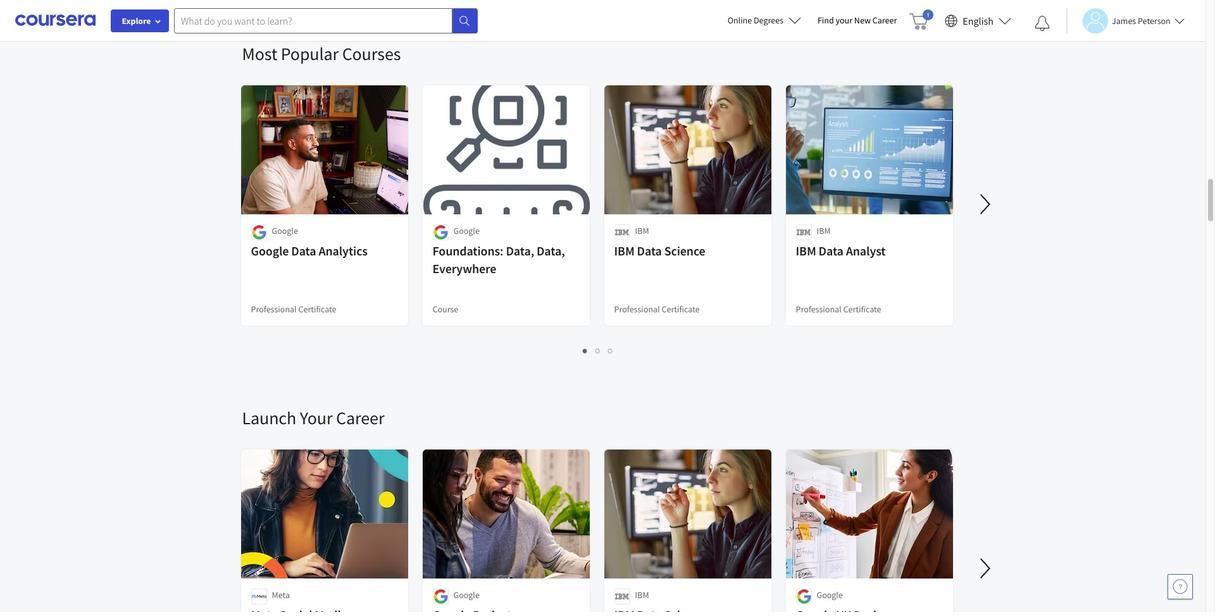 Task type: vqa. For each thing, say whether or not it's contained in the screenshot.
Banner "navigation"
no



Task type: locate. For each thing, give the bounding box(es) containing it.
professional certificate down ibm data science
[[614, 304, 700, 315]]

0 horizontal spatial google image
[[251, 225, 267, 241]]

1 vertical spatial next slide image
[[970, 554, 1001, 584]]

career right your
[[336, 407, 385, 430]]

list containing 1
[[242, 344, 955, 358]]

1 horizontal spatial career
[[873, 15, 897, 26]]

professional certificate down ibm data analyst
[[796, 304, 882, 315]]

3 data from the left
[[819, 243, 844, 259]]

data left science on the right top of page
[[637, 243, 662, 259]]

ibm
[[635, 225, 649, 237], [817, 225, 831, 237], [614, 243, 635, 259], [796, 243, 817, 259], [635, 590, 649, 602]]

meta image
[[251, 589, 267, 605]]

2 next slide image from the top
[[970, 554, 1001, 584]]

data
[[291, 243, 316, 259], [637, 243, 662, 259], [819, 243, 844, 259]]

data left analytics
[[291, 243, 316, 259]]

2 ibm image from the left
[[796, 225, 812, 241]]

None search field
[[174, 8, 478, 33]]

1 horizontal spatial ibm image
[[796, 225, 812, 241]]

google link
[[421, 449, 591, 613], [785, 449, 955, 613]]

list
[[242, 344, 955, 358]]

google image
[[251, 225, 267, 241], [433, 589, 449, 605]]

3 professional certificate from the left
[[796, 304, 882, 315]]

1 professional from the left
[[251, 304, 297, 315]]

ibm left "analyst"
[[796, 243, 817, 259]]

ibm image up ibm data science
[[614, 225, 630, 241]]

0 horizontal spatial ibm image
[[614, 225, 630, 241]]

next slide image inside most popular courses carousel "element"
[[970, 189, 1001, 220]]

1 vertical spatial google image
[[796, 589, 812, 605]]

1 vertical spatial google image
[[433, 589, 449, 605]]

show notifications image
[[1035, 16, 1050, 31]]

3 professional from the left
[[796, 304, 842, 315]]

ibm image
[[614, 589, 630, 605]]

explore
[[122, 15, 151, 27]]

1 button
[[579, 344, 592, 358]]

most popular courses carousel element
[[236, 4, 1216, 369]]

1 horizontal spatial professional certificate
[[614, 304, 700, 315]]

professional certificate
[[251, 304, 337, 315], [614, 304, 700, 315], [796, 304, 882, 315]]

0 vertical spatial google image
[[433, 225, 449, 241]]

your
[[836, 15, 853, 26]]

ibm data science
[[614, 243, 706, 259]]

certificate
[[299, 304, 337, 315], [662, 304, 700, 315], [844, 304, 882, 315]]

certificate down "analyst"
[[844, 304, 882, 315]]

certificate for science
[[662, 304, 700, 315]]

google image inside launch your career carousel element
[[796, 589, 812, 605]]

3 certificate from the left
[[844, 304, 882, 315]]

google for google icon within the launch your career carousel element
[[817, 590, 843, 602]]

your
[[300, 407, 333, 430]]

0 vertical spatial career
[[873, 15, 897, 26]]

2 google link from the left
[[785, 449, 955, 613]]

2 horizontal spatial professional certificate
[[796, 304, 882, 315]]

1 horizontal spatial google link
[[785, 449, 955, 613]]

2 professional from the left
[[614, 304, 660, 315]]

foundations: data, data, everywhere
[[433, 243, 565, 277]]

ibm image up ibm data analyst
[[796, 225, 812, 241]]

2 horizontal spatial professional
[[796, 304, 842, 315]]

data,
[[506, 243, 534, 259], [537, 243, 565, 259]]

1 horizontal spatial google image
[[433, 589, 449, 605]]

1 certificate from the left
[[299, 304, 337, 315]]

0 vertical spatial google image
[[251, 225, 267, 241]]

data left "analyst"
[[819, 243, 844, 259]]

certificate for analytics
[[299, 304, 337, 315]]

2 professional certificate from the left
[[614, 304, 700, 315]]

google image
[[433, 225, 449, 241], [796, 589, 812, 605]]

1 ibm image from the left
[[614, 225, 630, 241]]

online degrees
[[728, 15, 784, 26]]

online degrees button
[[718, 6, 812, 34]]

certificate down google data analytics
[[299, 304, 337, 315]]

google for rightmost google image
[[454, 590, 480, 602]]

most popular certificates carousel element
[[242, 0, 964, 4]]

analyst
[[846, 243, 886, 259]]

1 professional certificate from the left
[[251, 304, 337, 315]]

1 data, from the left
[[506, 243, 534, 259]]

0 horizontal spatial data
[[291, 243, 316, 259]]

career
[[873, 15, 897, 26], [336, 407, 385, 430]]

help center image
[[1173, 580, 1188, 595]]

next slide image for courses
[[970, 189, 1001, 220]]

certificate down science on the right top of page
[[662, 304, 700, 315]]

0 horizontal spatial google link
[[421, 449, 591, 613]]

1 horizontal spatial data,
[[537, 243, 565, 259]]

2 horizontal spatial data
[[819, 243, 844, 259]]

1 horizontal spatial data
[[637, 243, 662, 259]]

1 horizontal spatial professional
[[614, 304, 660, 315]]

james peterson
[[1112, 15, 1171, 26]]

launch your career
[[242, 407, 385, 430]]

online
[[728, 15, 752, 26]]

0 horizontal spatial career
[[336, 407, 385, 430]]

ibm image
[[614, 225, 630, 241], [796, 225, 812, 241]]

google data analytics
[[251, 243, 368, 259]]

course
[[433, 304, 459, 315]]

0 vertical spatial next slide image
[[970, 189, 1001, 220]]

0 horizontal spatial data,
[[506, 243, 534, 259]]

professional for ibm data science
[[614, 304, 660, 315]]

google
[[272, 225, 298, 237], [454, 225, 480, 237], [251, 243, 289, 259], [454, 590, 480, 602], [817, 590, 843, 602]]

degrees
[[754, 15, 784, 26]]

What do you want to learn? text field
[[174, 8, 453, 33]]

shopping cart: 1 item image
[[910, 9, 934, 30]]

google for google icon in most popular courses carousel "element"
[[454, 225, 480, 237]]

james
[[1112, 15, 1137, 26]]

1 horizontal spatial certificate
[[662, 304, 700, 315]]

0 horizontal spatial certificate
[[299, 304, 337, 315]]

data for science
[[637, 243, 662, 259]]

1 next slide image from the top
[[970, 189, 1001, 220]]

2 data from the left
[[637, 243, 662, 259]]

professional
[[251, 304, 297, 315], [614, 304, 660, 315], [796, 304, 842, 315]]

0 horizontal spatial professional certificate
[[251, 304, 337, 315]]

next slide image
[[970, 189, 1001, 220], [970, 554, 1001, 584]]

2 horizontal spatial certificate
[[844, 304, 882, 315]]

ibm right ibm image
[[635, 590, 649, 602]]

professional certificate down google data analytics
[[251, 304, 337, 315]]

1 horizontal spatial google image
[[796, 589, 812, 605]]

0 horizontal spatial professional
[[251, 304, 297, 315]]

ibm link
[[603, 449, 773, 613]]

1 data from the left
[[291, 243, 316, 259]]

1
[[583, 345, 588, 357]]

0 horizontal spatial google image
[[433, 225, 449, 241]]

english button
[[940, 0, 1017, 41]]

most
[[242, 42, 278, 65]]

2 certificate from the left
[[662, 304, 700, 315]]

career right the new
[[873, 15, 897, 26]]

peterson
[[1138, 15, 1171, 26]]

ibm inside launch your career carousel element
[[635, 590, 649, 602]]



Task type: describe. For each thing, give the bounding box(es) containing it.
coursera image
[[15, 10, 96, 31]]

certificate for analyst
[[844, 304, 882, 315]]

popular
[[281, 42, 339, 65]]

find your new career
[[818, 15, 897, 26]]

launch your career carousel element
[[236, 369, 1216, 613]]

analytics
[[319, 243, 368, 259]]

3 button
[[605, 344, 617, 358]]

2
[[596, 345, 601, 357]]

ibm image for ibm data analyst
[[796, 225, 812, 241]]

english
[[963, 14, 994, 27]]

find
[[818, 15, 834, 26]]

ibm up ibm data analyst
[[817, 225, 831, 237]]

find your new career link
[[812, 13, 904, 28]]

google image inside most popular courses carousel "element"
[[433, 225, 449, 241]]

next slide image for career
[[970, 554, 1001, 584]]

courses
[[342, 42, 401, 65]]

ibm up ibm data science
[[635, 225, 649, 237]]

professional certificate for analytics
[[251, 304, 337, 315]]

meta
[[272, 590, 290, 602]]

list inside most popular courses carousel "element"
[[242, 344, 955, 358]]

foundations:
[[433, 243, 504, 259]]

data for analyst
[[819, 243, 844, 259]]

1 vertical spatial career
[[336, 407, 385, 430]]

ibm left science on the right top of page
[[614, 243, 635, 259]]

launch
[[242, 407, 296, 430]]

most popular courses
[[242, 42, 401, 65]]

google for top google image
[[272, 225, 298, 237]]

2 data, from the left
[[537, 243, 565, 259]]

james peterson button
[[1067, 8, 1185, 33]]

professional certificate for science
[[614, 304, 700, 315]]

everywhere
[[433, 261, 497, 277]]

data for analytics
[[291, 243, 316, 259]]

explore button
[[111, 9, 169, 32]]

3
[[608, 345, 614, 357]]

meta link
[[240, 449, 409, 613]]

science
[[665, 243, 706, 259]]

professional for google data analytics
[[251, 304, 297, 315]]

ibm data analyst
[[796, 243, 886, 259]]

2 button
[[592, 344, 605, 358]]

new
[[855, 15, 871, 26]]

professional certificate for analyst
[[796, 304, 882, 315]]

ibm image for ibm data science
[[614, 225, 630, 241]]

1 google link from the left
[[421, 449, 591, 613]]

professional for ibm data analyst
[[796, 304, 842, 315]]



